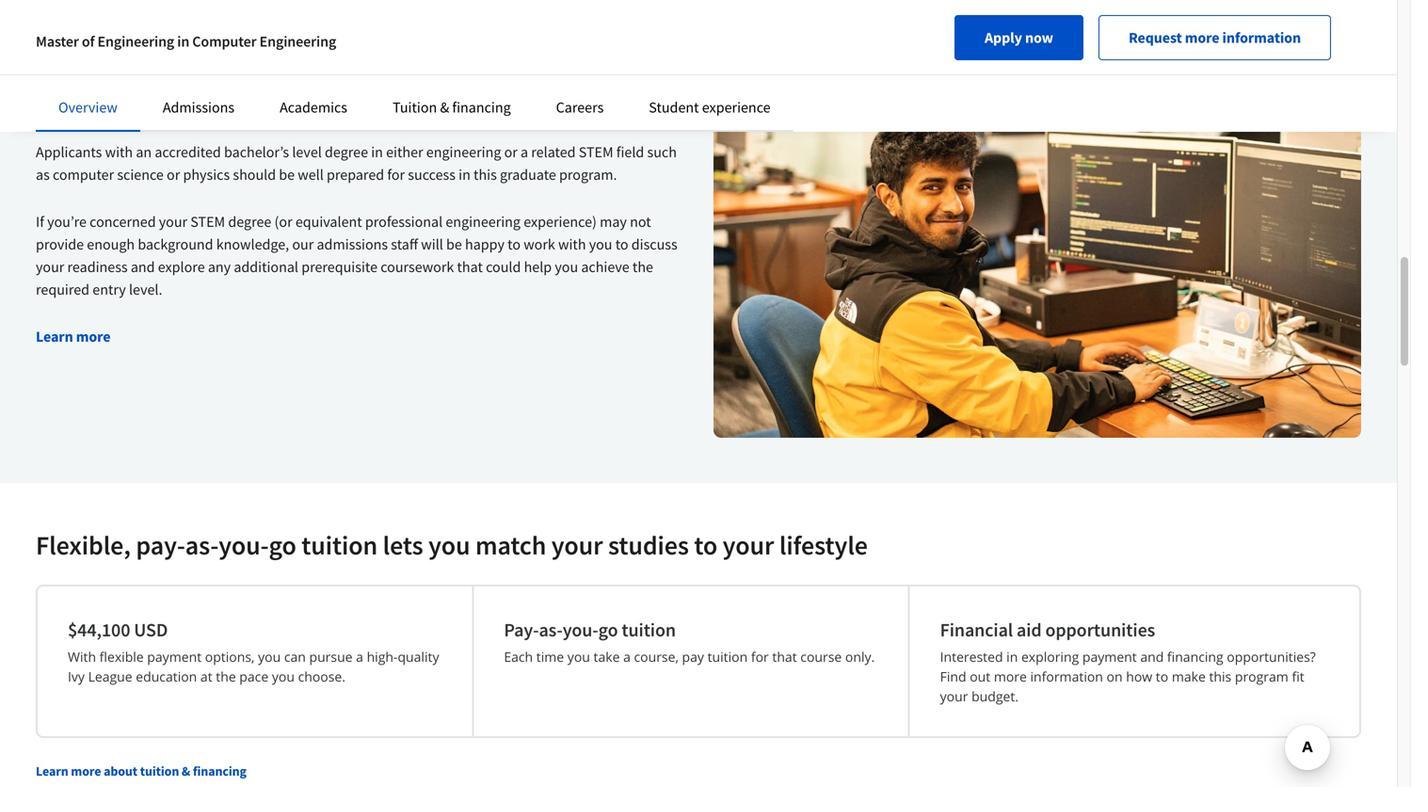 Task type: vqa. For each thing, say whether or not it's contained in the screenshot.
credentials in Lower training costs with in-demand content and trusted credentials from 300+ top companies and universities.
no



Task type: describe. For each thing, give the bounding box(es) containing it.
how
[[1126, 668, 1153, 685]]

may
[[600, 212, 627, 231]]

course
[[801, 648, 842, 666]]

to inside financial aid opportunities interested in exploring payment and financing opportunities? find out more information on how to make this program fit your budget.
[[1156, 668, 1169, 685]]

take
[[594, 648, 620, 666]]

either
[[386, 143, 423, 161]]

tuition & financing link
[[393, 98, 511, 117]]

pay-as-you-go tuition each time you take a course, pay tuition for that course only.
[[504, 618, 875, 666]]

master of engineering in computer engineering
[[36, 32, 336, 51]]

education
[[136, 668, 197, 685]]

success
[[408, 165, 456, 184]]

degree inside 'applicants with an accredited bachelor's level degree in either engineering or a related stem field such as computer science or physics should be well prepared for success in this graduate program.'
[[325, 143, 368, 161]]

you're
[[47, 212, 87, 231]]

to up the could
[[508, 235, 521, 254]]

flexible,
[[36, 529, 131, 562]]

interested
[[940, 648, 1003, 666]]

2 vertical spatial financing
[[193, 763, 247, 780]]

equivalent
[[295, 212, 362, 231]]

2 engineering from the left
[[260, 32, 336, 51]]

careers
[[556, 98, 604, 117]]

in inside financial aid opportunities interested in exploring payment and financing opportunities? find out more information on how to make this program fit your budget.
[[1007, 648, 1018, 666]]

studies
[[608, 529, 689, 562]]

only.
[[845, 648, 875, 666]]

tuition right pay at the left of the page
[[708, 648, 748, 666]]

entry
[[93, 280, 126, 299]]

well
[[298, 165, 324, 184]]

tuition up course,
[[622, 618, 676, 642]]

learn more  about tuition & financing
[[36, 763, 247, 780]]

apply
[[985, 28, 1022, 47]]

experience)
[[524, 212, 597, 231]]

achieve
[[581, 257, 630, 276]]

request
[[1129, 28, 1182, 47]]

the inside $44,100 usd with flexible payment options, you can pursue a high-quality ivy league education at the pace you choose.
[[216, 668, 236, 685]]

our
[[292, 235, 314, 254]]

readiness
[[67, 257, 128, 276]]

0 vertical spatial &
[[440, 98, 449, 117]]

learn for learn more  about tuition & financing
[[36, 763, 68, 780]]

academics link
[[280, 98, 347, 117]]

with
[[68, 648, 96, 666]]

physics
[[183, 165, 230, 184]]

student
[[649, 98, 699, 117]]

you up achieve
[[589, 235, 613, 254]]

pay-as-you-go tuition list item
[[474, 587, 910, 736]]

0 vertical spatial you-
[[219, 529, 269, 562]]

0 vertical spatial financing
[[452, 98, 511, 117]]

and inside "if you're concerned your stem degree (or equivalent professional engineering experience) may not provide enough background knowledge, our admissions staff will be happy to work with you to discuss your readiness and explore any additional prerequisite coursework that could help you achieve the required entry level."
[[131, 257, 155, 276]]

tuition & financing
[[393, 98, 511, 117]]

professional
[[365, 212, 443, 231]]

for inside 'applicants with an accredited bachelor's level degree in either engineering or a related stem field such as computer science or physics should be well prepared for success in this graduate program.'
[[387, 165, 405, 184]]

student experience
[[649, 98, 771, 117]]

match
[[475, 529, 546, 562]]

your left lifestyle
[[723, 529, 774, 562]]

admissions up bachelor's
[[206, 92, 337, 125]]

could
[[486, 257, 521, 276]]

academics
[[280, 98, 347, 117]]

accredited
[[155, 143, 221, 161]]

you right lets
[[429, 529, 470, 562]]

be inside "if you're concerned your stem degree (or equivalent professional engineering experience) may not provide enough background knowledge, our admissions staff will be happy to work with you to discuss your readiness and explore any additional prerequisite coursework that could help you achieve the required entry level."
[[446, 235, 462, 254]]

a inside 'applicants with an accredited bachelor's level degree in either engineering or a related stem field such as computer science or physics should be well prepared for success in this graduate program.'
[[521, 143, 528, 161]]

individualized admissions
[[36, 92, 337, 125]]

financing inside financial aid opportunities interested in exploring payment and financing opportunities? find out more information on how to make this program fit your budget.
[[1168, 648, 1224, 666]]

applicants with an accredited bachelor's level degree in either engineering or a related stem field such as computer science or physics should be well prepared for success in this graduate program.
[[36, 143, 677, 184]]

0 vertical spatial as-
[[185, 529, 219, 562]]

go inside pay-as-you-go tuition each time you take a course, pay tuition for that course only.
[[599, 618, 618, 642]]

with inside 'applicants with an accredited bachelor's level degree in either engineering or a related stem field such as computer science or physics should be well prepared for success in this graduate program.'
[[105, 143, 133, 161]]

find
[[940, 668, 967, 685]]

$44,100 usd with flexible payment options, you can pursue a high-quality ivy league education at the pace you choose.
[[68, 618, 439, 685]]

pace
[[239, 668, 269, 685]]

engineering for experience)
[[446, 212, 521, 231]]

lifestyle
[[779, 529, 868, 562]]

flexible, pay-as-you-go tuition lets you match your studies to your lifestyle
[[36, 529, 868, 562]]

for inside pay-as-you-go tuition each time you take a course, pay tuition for that course only.
[[751, 648, 769, 666]]

admissions
[[317, 235, 388, 254]]

stem inside 'applicants with an accredited bachelor's level degree in either engineering or a related stem field such as computer science or physics should be well prepared for success in this graduate program.'
[[579, 143, 614, 161]]

tuition left lets
[[302, 529, 378, 562]]

enough
[[87, 235, 135, 254]]

your down provide
[[36, 257, 64, 276]]

engineering for or
[[426, 143, 501, 161]]

you down can
[[272, 668, 295, 685]]

course,
[[634, 648, 679, 666]]

usd
[[134, 618, 168, 642]]

payment inside financial aid opportunities interested in exploring payment and financing opportunities? find out more information on how to make this program fit your budget.
[[1083, 648, 1137, 666]]

about
[[104, 763, 138, 780]]

now
[[1025, 28, 1054, 47]]

level
[[292, 143, 322, 161]]

learn more
[[36, 327, 111, 346]]

and inside financial aid opportunities interested in exploring payment and financing opportunities? find out more information on how to make this program fit your budget.
[[1141, 648, 1164, 666]]

the inside "if you're concerned your stem degree (or equivalent professional engineering experience) may not provide enough background knowledge, our admissions staff will be happy to work with you to discuss your readiness and explore any additional prerequisite coursework that could help you achieve the required entry level."
[[633, 257, 653, 276]]

individualized
[[36, 92, 200, 125]]

program
[[1235, 668, 1289, 685]]

a for $44,100 usd
[[356, 648, 363, 666]]

learn more  about tuition & financing link
[[36, 763, 247, 780]]

an
[[136, 143, 152, 161]]

in left computer
[[177, 32, 189, 51]]

you- inside pay-as-you-go tuition each time you take a course, pay tuition for that course only.
[[563, 618, 599, 642]]

graduate
[[500, 165, 556, 184]]

0 horizontal spatial go
[[269, 529, 296, 562]]

concerned
[[90, 212, 156, 231]]

bachelor's
[[224, 143, 289, 161]]

information inside financial aid opportunities interested in exploring payment and financing opportunities? find out more information on how to make this program fit your budget.
[[1031, 668, 1103, 685]]

staff
[[391, 235, 418, 254]]

computer
[[192, 32, 257, 51]]

your right match
[[552, 529, 603, 562]]

as
[[36, 165, 50, 184]]

fit
[[1292, 668, 1305, 685]]

financial
[[940, 618, 1013, 642]]

science
[[117, 165, 164, 184]]

if
[[36, 212, 44, 231]]



Task type: locate. For each thing, give the bounding box(es) containing it.
0 horizontal spatial financing
[[193, 763, 247, 780]]

0 vertical spatial degree
[[325, 143, 368, 161]]

more down entry
[[76, 327, 111, 346]]

a inside pay-as-you-go tuition each time you take a course, pay tuition for that course only.
[[623, 648, 631, 666]]

2 horizontal spatial a
[[623, 648, 631, 666]]

1 horizontal spatial a
[[521, 143, 528, 161]]

1 horizontal spatial payment
[[1083, 648, 1137, 666]]

pursue
[[309, 648, 353, 666]]

for left course
[[751, 648, 769, 666]]

& right tuition
[[440, 98, 449, 117]]

for down either
[[387, 165, 405, 184]]

financial aid opportunities interested in exploring payment and financing opportunities? find out more information on how to make this program fit your budget.
[[940, 618, 1316, 705]]

stem up the program.
[[579, 143, 614, 161]]

1 vertical spatial learn
[[36, 763, 68, 780]]

help
[[524, 257, 552, 276]]

this left graduate
[[474, 165, 497, 184]]

0 horizontal spatial degree
[[228, 212, 272, 231]]

0 horizontal spatial this
[[474, 165, 497, 184]]

master
[[36, 32, 79, 51]]

more right request
[[1185, 28, 1220, 47]]

0 vertical spatial or
[[504, 143, 518, 161]]

engineering right "of"
[[97, 32, 174, 51]]

to down the may
[[616, 235, 629, 254]]

1 vertical spatial be
[[446, 235, 462, 254]]

1 horizontal spatial information
[[1223, 28, 1301, 47]]

discuss
[[632, 235, 678, 254]]

more for learn more
[[76, 327, 111, 346]]

0 vertical spatial with
[[105, 143, 133, 161]]

stem up background
[[190, 212, 225, 231]]

learn down required at the top left
[[36, 327, 73, 346]]

your inside financial aid opportunities interested in exploring payment and financing opportunities? find out more information on how to make this program fit your budget.
[[940, 687, 968, 705]]

0 vertical spatial engineering
[[426, 143, 501, 161]]

or down 'accredited'
[[167, 165, 180, 184]]

0 horizontal spatial engineering
[[97, 32, 174, 51]]

0 horizontal spatial as-
[[185, 529, 219, 562]]

should
[[233, 165, 276, 184]]

be inside 'applicants with an accredited bachelor's level degree in either engineering or a related stem field such as computer science or physics should be well prepared for success in this graduate program.'
[[279, 165, 295, 184]]

that left course
[[772, 648, 797, 666]]

work
[[524, 235, 555, 254]]

2 horizontal spatial financing
[[1168, 648, 1224, 666]]

0 horizontal spatial for
[[387, 165, 405, 184]]

each
[[504, 648, 533, 666]]

more up budget.
[[994, 668, 1027, 685]]

0 horizontal spatial information
[[1031, 668, 1103, 685]]

with
[[105, 143, 133, 161], [558, 235, 586, 254]]

0 horizontal spatial with
[[105, 143, 133, 161]]

such
[[647, 143, 677, 161]]

information
[[1223, 28, 1301, 47], [1031, 668, 1103, 685]]

a up graduate
[[521, 143, 528, 161]]

0 horizontal spatial the
[[216, 668, 236, 685]]

this inside 'applicants with an accredited bachelor's level degree in either engineering or a related stem field such as computer science or physics should be well prepared for success in this graduate program.'
[[474, 165, 497, 184]]

related
[[531, 143, 576, 161]]

you- up take
[[563, 618, 599, 642]]

1 vertical spatial engineering
[[446, 212, 521, 231]]

&
[[440, 98, 449, 117], [182, 763, 190, 780]]

experience
[[702, 98, 771, 117]]

student experience link
[[649, 98, 771, 117]]

0 horizontal spatial that
[[457, 257, 483, 276]]

degree inside "if you're concerned your stem degree (or equivalent professional engineering experience) may not provide enough background knowledge, our admissions staff will be happy to work with you to discuss your readiness and explore any additional prerequisite coursework that could help you achieve the required entry level."
[[228, 212, 272, 231]]

2 payment from the left
[[1083, 648, 1137, 666]]

computer
[[53, 165, 114, 184]]

as- inside pay-as-you-go tuition each time you take a course, pay tuition for that course only.
[[539, 618, 563, 642]]

your down find
[[940, 687, 968, 705]]

financial aid opportunities list item
[[910, 587, 1346, 736]]

you-
[[219, 529, 269, 562], [563, 618, 599, 642]]

stem
[[579, 143, 614, 161], [190, 212, 225, 231]]

any
[[208, 257, 231, 276]]

list
[[36, 585, 1362, 738]]

0 horizontal spatial be
[[279, 165, 295, 184]]

1 horizontal spatial financing
[[452, 98, 511, 117]]

0 vertical spatial that
[[457, 257, 483, 276]]

1 vertical spatial financing
[[1168, 648, 1224, 666]]

stem inside "if you're concerned your stem degree (or equivalent professional engineering experience) may not provide enough background knowledge, our admissions staff will be happy to work with you to discuss your readiness and explore any additional prerequisite coursework that could help you achieve the required entry level."
[[190, 212, 225, 231]]

pay-
[[136, 529, 185, 562]]

as-
[[185, 529, 219, 562], [539, 618, 563, 642]]

opportunities?
[[1227, 648, 1316, 666]]

apply now button
[[955, 15, 1084, 60]]

knowledge,
[[216, 235, 289, 254]]

apply now
[[985, 28, 1054, 47]]

more
[[1185, 28, 1220, 47], [76, 327, 111, 346], [994, 668, 1027, 685], [71, 763, 101, 780]]

a left high-
[[356, 648, 363, 666]]

a inside $44,100 usd with flexible payment options, you can pursue a high-quality ivy league education at the pace you choose.
[[356, 648, 363, 666]]

be right will
[[446, 235, 462, 254]]

1 horizontal spatial go
[[599, 618, 618, 642]]

with inside "if you're concerned your stem degree (or equivalent professional engineering experience) may not provide enough background knowledge, our admissions staff will be happy to work with you to discuss your readiness and explore any additional prerequisite coursework that could help you achieve the required entry level."
[[558, 235, 586, 254]]

and up "how"
[[1141, 648, 1164, 666]]

that
[[457, 257, 483, 276], [772, 648, 797, 666]]

1 vertical spatial and
[[1141, 648, 1164, 666]]

& right about at left bottom
[[182, 763, 190, 780]]

1 horizontal spatial that
[[772, 648, 797, 666]]

and up level.
[[131, 257, 155, 276]]

engineering inside 'applicants with an accredited bachelor's level degree in either engineering or a related stem field such as computer science or physics should be well prepared for success in this graduate program.'
[[426, 143, 501, 161]]

financing
[[452, 98, 511, 117], [1168, 648, 1224, 666], [193, 763, 247, 780]]

or up graduate
[[504, 143, 518, 161]]

provide
[[36, 235, 84, 254]]

engineering up happy
[[446, 212, 521, 231]]

1 vertical spatial &
[[182, 763, 190, 780]]

tuition
[[302, 529, 378, 562], [622, 618, 676, 642], [708, 648, 748, 666], [140, 763, 179, 780]]

can
[[284, 648, 306, 666]]

out
[[970, 668, 991, 685]]

degree up knowledge,
[[228, 212, 272, 231]]

request more information button
[[1099, 15, 1331, 60]]

payment inside $44,100 usd with flexible payment options, you can pursue a high-quality ivy league education at the pace you choose.
[[147, 648, 202, 666]]

a for pay-as-you-go tuition
[[623, 648, 631, 666]]

0 vertical spatial learn
[[36, 327, 73, 346]]

time
[[536, 648, 564, 666]]

high-
[[367, 648, 398, 666]]

1 horizontal spatial you-
[[563, 618, 599, 642]]

$44,100 usd list item
[[38, 587, 474, 736]]

0 horizontal spatial or
[[167, 165, 180, 184]]

0 vertical spatial for
[[387, 165, 405, 184]]

at
[[200, 668, 212, 685]]

you left take
[[568, 648, 590, 666]]

1 vertical spatial degree
[[228, 212, 272, 231]]

1 vertical spatial this
[[1209, 668, 1232, 685]]

more for learn more  about tuition & financing
[[71, 763, 101, 780]]

learn left about at left bottom
[[36, 763, 68, 780]]

required
[[36, 280, 90, 299]]

to right "how"
[[1156, 668, 1169, 685]]

request more information
[[1129, 28, 1301, 47]]

0 horizontal spatial &
[[182, 763, 190, 780]]

degree up prepared
[[325, 143, 368, 161]]

a
[[521, 143, 528, 161], [356, 648, 363, 666], [623, 648, 631, 666]]

1 horizontal spatial be
[[446, 235, 462, 254]]

tuition right about at left bottom
[[140, 763, 179, 780]]

0 horizontal spatial a
[[356, 648, 363, 666]]

program.
[[559, 165, 617, 184]]

that inside pay-as-you-go tuition each time you take a course, pay tuition for that course only.
[[772, 648, 797, 666]]

you- right the pay-
[[219, 529, 269, 562]]

more inside financial aid opportunities interested in exploring payment and financing opportunities? find out more information on how to make this program fit your budget.
[[994, 668, 1027, 685]]

information inside button
[[1223, 28, 1301, 47]]

0 horizontal spatial you-
[[219, 529, 269, 562]]

if you're concerned your stem degree (or equivalent professional engineering experience) may not provide enough background knowledge, our admissions staff will be happy to work with you to discuss your readiness and explore any additional prerequisite coursework that could help you achieve the required entry level.
[[36, 212, 678, 299]]

degree
[[325, 143, 368, 161], [228, 212, 272, 231]]

flexible
[[100, 648, 144, 666]]

1 horizontal spatial and
[[1141, 648, 1164, 666]]

1 vertical spatial for
[[751, 648, 769, 666]]

tuition
[[393, 98, 437, 117]]

1 vertical spatial or
[[167, 165, 180, 184]]

with down experience)
[[558, 235, 586, 254]]

coursework
[[381, 257, 454, 276]]

1 horizontal spatial with
[[558, 235, 586, 254]]

a right take
[[623, 648, 631, 666]]

1 vertical spatial stem
[[190, 212, 225, 231]]

ivy
[[68, 668, 85, 685]]

more for request more information
[[1185, 28, 1220, 47]]

this
[[474, 165, 497, 184], [1209, 668, 1232, 685]]

pay
[[682, 648, 704, 666]]

1 vertical spatial with
[[558, 235, 586, 254]]

in right success
[[459, 165, 471, 184]]

opportunities
[[1046, 618, 1155, 642]]

engineering inside "if you're concerned your stem degree (or equivalent professional engineering experience) may not provide enough background knowledge, our admissions staff will be happy to work with you to discuss your readiness and explore any additional prerequisite coursework that could help you achieve the required entry level."
[[446, 212, 521, 231]]

1 vertical spatial as-
[[539, 618, 563, 642]]

1 vertical spatial that
[[772, 648, 797, 666]]

make
[[1172, 668, 1206, 685]]

0 horizontal spatial payment
[[147, 648, 202, 666]]

0 vertical spatial go
[[269, 529, 296, 562]]

options,
[[205, 648, 255, 666]]

1 horizontal spatial this
[[1209, 668, 1232, 685]]

0 vertical spatial stem
[[579, 143, 614, 161]]

that down happy
[[457, 257, 483, 276]]

the down discuss
[[633, 257, 653, 276]]

1 horizontal spatial stem
[[579, 143, 614, 161]]

applicants
[[36, 143, 102, 161]]

1 horizontal spatial as-
[[539, 618, 563, 642]]

1 learn from the top
[[36, 327, 73, 346]]

with left the 'an'
[[105, 143, 133, 161]]

engineering
[[97, 32, 174, 51], [260, 32, 336, 51]]

admissions link
[[163, 98, 235, 117]]

pay-
[[504, 618, 539, 642]]

aid
[[1017, 618, 1042, 642]]

for
[[387, 165, 405, 184], [751, 648, 769, 666]]

learn more link
[[36, 327, 111, 346]]

prepared
[[327, 165, 384, 184]]

0 vertical spatial and
[[131, 257, 155, 276]]

will
[[421, 235, 443, 254]]

0 vertical spatial the
[[633, 257, 653, 276]]

this right make
[[1209, 668, 1232, 685]]

happy
[[465, 235, 505, 254]]

1 horizontal spatial degree
[[325, 143, 368, 161]]

1 horizontal spatial for
[[751, 648, 769, 666]]

engineering up academics link
[[260, 32, 336, 51]]

payment up on
[[1083, 648, 1137, 666]]

lets
[[383, 529, 423, 562]]

that inside "if you're concerned your stem degree (or equivalent professional engineering experience) may not provide enough background knowledge, our admissions staff will be happy to work with you to discuss your readiness and explore any additional prerequisite coursework that could help you achieve the required entry level."
[[457, 257, 483, 276]]

admissions
[[206, 92, 337, 125], [163, 98, 235, 117]]

0 horizontal spatial and
[[131, 257, 155, 276]]

2 learn from the top
[[36, 763, 68, 780]]

admissions up 'accredited'
[[163, 98, 235, 117]]

your
[[159, 212, 187, 231], [36, 257, 64, 276], [552, 529, 603, 562], [723, 529, 774, 562], [940, 687, 968, 705]]

this inside financial aid opportunities interested in exploring payment and financing opportunities? find out more information on how to make this program fit your budget.
[[1209, 668, 1232, 685]]

learn for learn more
[[36, 327, 73, 346]]

0 vertical spatial be
[[279, 165, 295, 184]]

quality
[[398, 648, 439, 666]]

$44,100
[[68, 618, 130, 642]]

more left about at left bottom
[[71, 763, 101, 780]]

1 horizontal spatial &
[[440, 98, 449, 117]]

in down aid
[[1007, 648, 1018, 666]]

you inside pay-as-you-go tuition each time you take a course, pay tuition for that course only.
[[568, 648, 590, 666]]

more inside button
[[1185, 28, 1220, 47]]

field
[[617, 143, 644, 161]]

learn
[[36, 327, 73, 346], [36, 763, 68, 780]]

the right at
[[216, 668, 236, 685]]

1 vertical spatial you-
[[563, 618, 599, 642]]

payment up education on the bottom left of page
[[147, 648, 202, 666]]

you right help
[[555, 257, 578, 276]]

payment
[[147, 648, 202, 666], [1083, 648, 1137, 666]]

0 vertical spatial this
[[474, 165, 497, 184]]

1 vertical spatial the
[[216, 668, 236, 685]]

1 payment from the left
[[147, 648, 202, 666]]

in left either
[[371, 143, 383, 161]]

in
[[177, 32, 189, 51], [371, 143, 383, 161], [459, 165, 471, 184], [1007, 648, 1018, 666]]

you up pace
[[258, 648, 281, 666]]

1 vertical spatial information
[[1031, 668, 1103, 685]]

0 vertical spatial information
[[1223, 28, 1301, 47]]

engineering up success
[[426, 143, 501, 161]]

1 vertical spatial go
[[599, 618, 618, 642]]

level.
[[129, 280, 162, 299]]

additional
[[234, 257, 298, 276]]

to right studies
[[694, 529, 718, 562]]

0 horizontal spatial stem
[[190, 212, 225, 231]]

league
[[88, 668, 132, 685]]

exploring
[[1022, 648, 1079, 666]]

1 horizontal spatial engineering
[[260, 32, 336, 51]]

budget.
[[972, 687, 1019, 705]]

go
[[269, 529, 296, 562], [599, 618, 618, 642]]

list containing $44,100 usd
[[36, 585, 1362, 738]]

1 engineering from the left
[[97, 32, 174, 51]]

1 horizontal spatial the
[[633, 257, 653, 276]]

your up background
[[159, 212, 187, 231]]

1 horizontal spatial or
[[504, 143, 518, 161]]

of
[[82, 32, 95, 51]]

be left well
[[279, 165, 295, 184]]

overview link
[[58, 98, 118, 117]]



